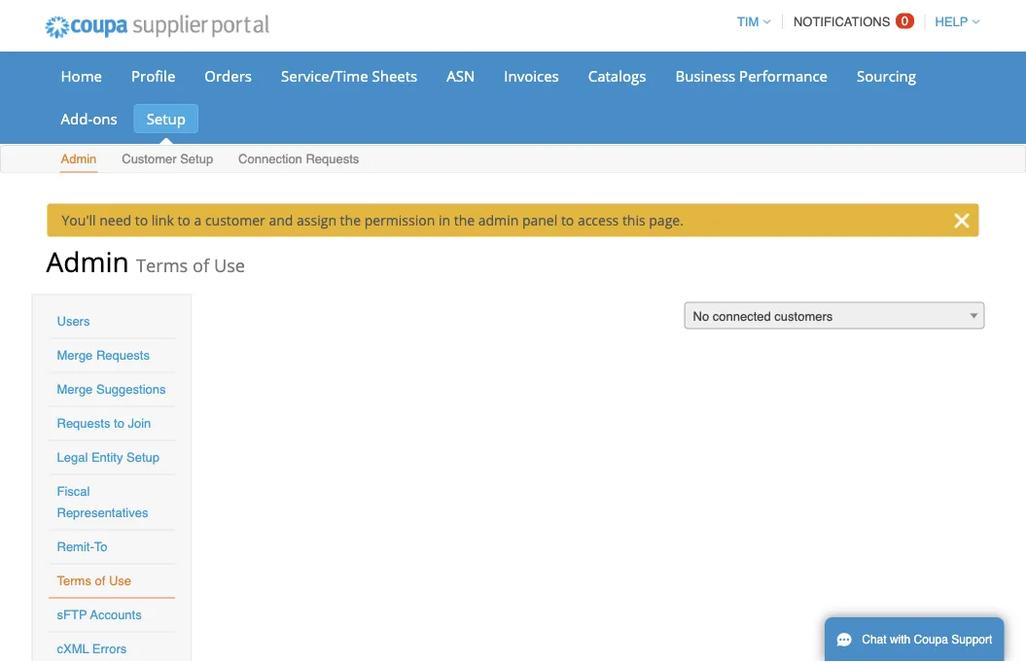 Task type: locate. For each thing, give the bounding box(es) containing it.
setup right customer on the left top
[[180, 152, 213, 166]]

admin down add-
[[61, 152, 97, 166]]

merge for merge requests
[[57, 348, 93, 363]]

service/time sheets
[[281, 66, 418, 86]]

cxml
[[57, 642, 89, 657]]

link
[[152, 211, 174, 230]]

0 vertical spatial of
[[193, 253, 209, 277]]

invoices link
[[492, 61, 572, 90]]

help link
[[927, 15, 980, 29]]

No connected customers text field
[[686, 303, 984, 330]]

users link
[[57, 314, 90, 329]]

requests inside connection requests link
[[306, 152, 359, 166]]

2 merge from the top
[[57, 382, 93, 397]]

sourcing link
[[845, 61, 929, 90]]

0 horizontal spatial terms
[[57, 574, 91, 589]]

0 horizontal spatial of
[[95, 574, 105, 589]]

chat with coupa support
[[862, 633, 993, 647]]

admin down the you'll
[[46, 243, 129, 280]]

terms
[[136, 253, 188, 277], [57, 574, 91, 589]]

the right in
[[454, 211, 475, 230]]

1 vertical spatial requests
[[96, 348, 150, 363]]

terms inside admin terms of use
[[136, 253, 188, 277]]

support
[[952, 633, 993, 647]]

service/time
[[281, 66, 368, 86]]

profile link
[[119, 61, 188, 90]]

connection requests
[[238, 152, 359, 166]]

use up 'accounts'
[[109, 574, 131, 589]]

requests right connection
[[306, 152, 359, 166]]

fiscal representatives link
[[57, 485, 148, 521]]

navigation
[[729, 3, 980, 41]]

users
[[57, 314, 90, 329]]

a
[[194, 211, 202, 230]]

service/time sheets link
[[269, 61, 430, 90]]

use inside admin terms of use
[[214, 253, 245, 277]]

1 vertical spatial merge
[[57, 382, 93, 397]]

use
[[214, 253, 245, 277], [109, 574, 131, 589]]

fiscal representatives
[[57, 485, 148, 521]]

0 vertical spatial admin
[[61, 152, 97, 166]]

0 vertical spatial requests
[[306, 152, 359, 166]]

business
[[676, 66, 736, 86]]

requests up "legal"
[[57, 416, 110, 431]]

access
[[578, 211, 619, 230]]

0 vertical spatial terms
[[136, 253, 188, 277]]

0 vertical spatial setup
[[147, 109, 186, 128]]

1 horizontal spatial use
[[214, 253, 245, 277]]

to left a
[[178, 211, 191, 230]]

the right "assign"
[[340, 211, 361, 230]]

sftp accounts
[[57, 608, 142, 623]]

representatives
[[57, 506, 148, 521]]

sheets
[[372, 66, 418, 86]]

0 horizontal spatial use
[[109, 574, 131, 589]]

the
[[340, 211, 361, 230], [454, 211, 475, 230]]

1 vertical spatial admin
[[46, 243, 129, 280]]

errors
[[92, 642, 127, 657]]

0 vertical spatial use
[[214, 253, 245, 277]]

1 merge from the top
[[57, 348, 93, 363]]

requests
[[306, 152, 359, 166], [96, 348, 150, 363], [57, 416, 110, 431]]

1 horizontal spatial terms
[[136, 253, 188, 277]]

performance
[[740, 66, 828, 86]]

admin
[[61, 152, 97, 166], [46, 243, 129, 280]]

catalogs
[[588, 66, 647, 86]]

0 horizontal spatial the
[[340, 211, 361, 230]]

1 vertical spatial use
[[109, 574, 131, 589]]

setup
[[147, 109, 186, 128], [180, 152, 213, 166], [127, 451, 160, 465]]

notifications 0
[[794, 14, 909, 29]]

setup down join
[[127, 451, 160, 465]]

of inside admin terms of use
[[193, 253, 209, 277]]

setup up customer setup
[[147, 109, 186, 128]]

terms of use link
[[57, 574, 131, 589]]

terms down "link" in the left of the page
[[136, 253, 188, 277]]

chat
[[862, 633, 887, 647]]

1 horizontal spatial the
[[454, 211, 475, 230]]

of down to
[[95, 574, 105, 589]]

accounts
[[90, 608, 142, 623]]

merge down users link
[[57, 348, 93, 363]]

customer
[[205, 211, 265, 230]]

requests up suggestions
[[96, 348, 150, 363]]

admin
[[479, 211, 519, 230]]

use down customer
[[214, 253, 245, 277]]

terms down remit-
[[57, 574, 91, 589]]

connected
[[713, 309, 771, 324]]

remit-
[[57, 540, 94, 555]]

catalogs link
[[576, 61, 659, 90]]

1 horizontal spatial of
[[193, 253, 209, 277]]

of
[[193, 253, 209, 277], [95, 574, 105, 589]]

legal entity setup link
[[57, 451, 160, 465]]

merge down merge requests
[[57, 382, 93, 397]]

to
[[94, 540, 108, 555]]

merge
[[57, 348, 93, 363], [57, 382, 93, 397]]

1 vertical spatial of
[[95, 574, 105, 589]]

suggestions
[[96, 382, 166, 397]]

merge suggestions link
[[57, 382, 166, 397]]

to
[[135, 211, 148, 230], [178, 211, 191, 230], [561, 211, 574, 230], [114, 416, 124, 431]]

setup link
[[134, 104, 198, 133]]

customer setup link
[[121, 147, 214, 173]]

of down a
[[193, 253, 209, 277]]

cxml errors
[[57, 642, 127, 657]]

0 vertical spatial merge
[[57, 348, 93, 363]]

in
[[439, 211, 451, 230]]



Task type: describe. For each thing, give the bounding box(es) containing it.
admin terms of use
[[46, 243, 245, 280]]

2 vertical spatial requests
[[57, 416, 110, 431]]

connection
[[238, 152, 302, 166]]

fiscal
[[57, 485, 90, 499]]

and
[[269, 211, 293, 230]]

merge requests
[[57, 348, 150, 363]]

add-ons link
[[48, 104, 130, 133]]

need
[[99, 211, 131, 230]]

orders link
[[192, 61, 265, 90]]

add-ons
[[61, 109, 117, 128]]

1 vertical spatial setup
[[180, 152, 213, 166]]

chat with coupa support button
[[825, 618, 1005, 663]]

requests for merge requests
[[96, 348, 150, 363]]

coupa supplier portal image
[[32, 3, 282, 52]]

orders
[[205, 66, 252, 86]]

customers
[[775, 309, 833, 324]]

navigation containing notifications 0
[[729, 3, 980, 41]]

merge requests link
[[57, 348, 150, 363]]

coupa
[[914, 633, 949, 647]]

connection requests link
[[238, 147, 360, 173]]

no connected customers
[[693, 309, 833, 324]]

to right panel
[[561, 211, 574, 230]]

0
[[902, 14, 909, 28]]

merge for merge suggestions
[[57, 382, 93, 397]]

No connected customers field
[[685, 302, 985, 330]]

requests for connection requests
[[306, 152, 359, 166]]

with
[[890, 633, 911, 647]]

2 the from the left
[[454, 211, 475, 230]]

help
[[936, 15, 969, 29]]

remit-to
[[57, 540, 108, 555]]

no
[[693, 309, 710, 324]]

you'll need to link to a customer and assign the permission in the admin panel to access this page.
[[62, 211, 684, 230]]

invoices
[[504, 66, 559, 86]]

legal entity setup
[[57, 451, 160, 465]]

entity
[[91, 451, 123, 465]]

admin for admin
[[61, 152, 97, 166]]

sourcing
[[857, 66, 917, 86]]

admin for admin terms of use
[[46, 243, 129, 280]]

merge suggestions
[[57, 382, 166, 397]]

to left join
[[114, 416, 124, 431]]

customer setup
[[122, 152, 213, 166]]

join
[[128, 416, 151, 431]]

terms of use
[[57, 574, 131, 589]]

asn link
[[434, 61, 488, 90]]

business performance
[[676, 66, 828, 86]]

1 the from the left
[[340, 211, 361, 230]]

profile
[[131, 66, 175, 86]]

tim link
[[729, 15, 771, 29]]

sftp
[[57, 608, 87, 623]]

2 vertical spatial setup
[[127, 451, 160, 465]]

to left "link" in the left of the page
[[135, 211, 148, 230]]

customer
[[122, 152, 177, 166]]

legal
[[57, 451, 88, 465]]

1 vertical spatial terms
[[57, 574, 91, 589]]

you'll
[[62, 211, 96, 230]]

asn
[[447, 66, 475, 86]]

ons
[[93, 109, 117, 128]]

add-
[[61, 109, 93, 128]]

cxml errors link
[[57, 642, 127, 657]]

requests to join link
[[57, 416, 151, 431]]

business performance link
[[663, 61, 841, 90]]

assign
[[297, 211, 337, 230]]

home link
[[48, 61, 115, 90]]

admin link
[[60, 147, 98, 173]]

sftp accounts link
[[57, 608, 142, 623]]

this
[[623, 211, 646, 230]]

panel
[[522, 211, 558, 230]]

notifications
[[794, 15, 891, 29]]

tim
[[737, 15, 759, 29]]

requests to join
[[57, 416, 151, 431]]

page.
[[649, 211, 684, 230]]

home
[[61, 66, 102, 86]]

remit-to link
[[57, 540, 108, 555]]

permission
[[365, 211, 435, 230]]



Task type: vqa. For each thing, say whether or not it's contained in the screenshot.
Add-
yes



